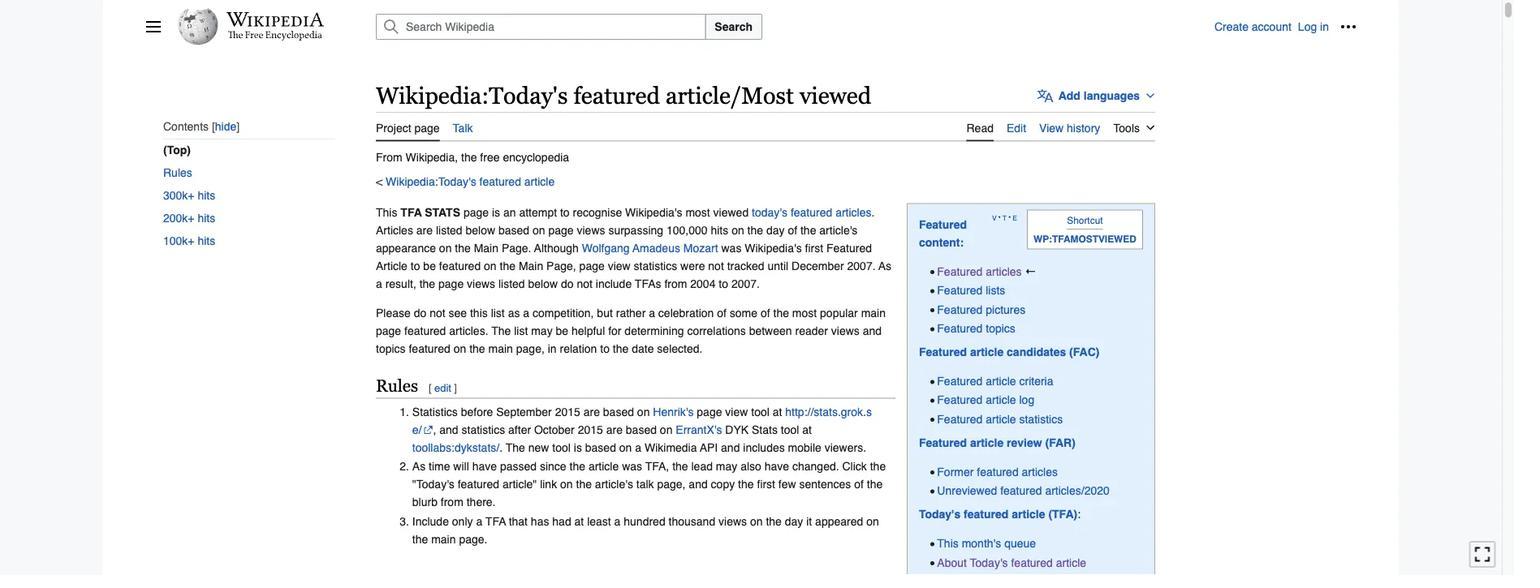 Task type: locate. For each thing, give the bounding box(es) containing it.
edit
[[1007, 122, 1026, 135]]

below
[[466, 224, 495, 237], [528, 277, 558, 290]]

there.
[[467, 496, 496, 509]]

articles/2020
[[1045, 485, 1110, 498]]

page, inside as time will have passed since the article was tfa, the lead may also have changed. click the "today's featured article" link on the article's talk page, and copy the first few sentences of the blurb from there. include only a tfa that has had at least a hundred thousand views on the day it appeared on the main page.
[[657, 478, 686, 491]]

until
[[768, 260, 789, 273]]

articles up unreviewed featured articles/2020 link
[[1022, 466, 1058, 479]]

may inside please do not see this list as a competition, but rather a celebration of some of the most popular main page featured articles. the list may be helpful for determining correlations between reader views and topics featured on the main page, in relation to the date selected.
[[531, 325, 553, 338]]

may down competition,
[[531, 325, 553, 338]]

1 horizontal spatial from
[[665, 277, 687, 290]]

2 horizontal spatial are
[[606, 424, 623, 437]]

at up mobile
[[803, 424, 812, 437]]

views up this
[[467, 277, 495, 290]]

december
[[792, 260, 844, 273]]

article's left talk
[[595, 478, 633, 491]]

0 vertical spatial below
[[466, 224, 495, 237]]

0 vertical spatial in
[[1320, 20, 1329, 33]]

0 vertical spatial first
[[805, 242, 823, 255]]

articles inside former featured articles unreviewed featured articles/2020
[[1022, 466, 1058, 479]]

0 horizontal spatial topics
[[376, 342, 406, 355]]

featured up the featured article log link
[[937, 375, 983, 388]]

are up , and statistics after october 2015 are based on errantx's dyk stats tool at toollabs:dykstats/ . the new tool is based on a wikimedia api and includes mobile viewers.
[[584, 406, 600, 419]]

2 have from the left
[[765, 461, 789, 474]]

0 horizontal spatial main
[[474, 242, 499, 255]]

in right log
[[1320, 20, 1329, 33]]

although
[[534, 242, 579, 255]]

today's down unreviewed
[[919, 508, 961, 521]]

1 horizontal spatial page,
[[657, 478, 686, 491]]

not left see
[[430, 307, 445, 320]]

be
[[423, 260, 436, 273], [556, 325, 568, 338]]

page.
[[459, 533, 488, 546]]

former
[[937, 466, 974, 479]]

, and statistics after october 2015 are based on errantx's dyk stats tool at toollabs:dykstats/ . the new tool is based on a wikimedia api and includes mobile viewers.
[[412, 424, 866, 455]]

in
[[1320, 20, 1329, 33], [548, 342, 557, 355]]

today's featured article (tfa) :
[[919, 508, 1081, 521]]

1 horizontal spatial statistics
[[634, 260, 677, 273]]

below down wikipedia:today's featured article link
[[466, 224, 495, 237]]

article's
[[820, 224, 858, 237], [595, 478, 633, 491]]

and inside please do not see this list as a competition, but rather a celebration of some of the most popular main page featured articles. the list may be helpful for determining correlations between reader views and topics featured on the main page, in relation to the date selected.
[[863, 325, 882, 338]]

tfa left that
[[486, 515, 506, 528]]

0 vertical spatial at
[[773, 406, 782, 419]]

first left few
[[757, 478, 775, 491]]

Search Wikipedia search field
[[376, 14, 706, 40]]

first
[[805, 242, 823, 255], [757, 478, 775, 491]]

may up copy
[[716, 461, 738, 474]]

appeared
[[815, 515, 863, 528]]

1 horizontal spatial first
[[805, 242, 823, 255]]

0 horizontal spatial was
[[622, 461, 642, 474]]

selected.
[[657, 342, 703, 355]]

main left page.
[[474, 242, 499, 255]]

most up reader
[[792, 307, 817, 320]]

list down "as" in the bottom of the page
[[514, 325, 528, 338]]

rules down (top)
[[163, 166, 192, 179]]

0 vertical spatial do
[[561, 277, 574, 290]]

2 horizontal spatial not
[[708, 260, 724, 273]]

least
[[587, 515, 611, 528]]

blurb
[[412, 496, 438, 509]]

2 vertical spatial not
[[430, 307, 445, 320]]

a inside "was wikipedia's first featured article to be featured on the main page, page view statistics were not tracked until december 2007. as a result, the page views listed below do not include tfas from 2004 to 2007."
[[376, 277, 382, 290]]

featured down the featured article log link
[[937, 413, 983, 426]]

and right the ,
[[440, 424, 458, 437]]

account
[[1252, 20, 1292, 33]]

tools
[[1114, 122, 1140, 135]]

be down 'appearance'
[[423, 260, 436, 273]]

about
[[937, 557, 967, 570]]

2 horizontal spatial statistics
[[1019, 413, 1063, 426]]

0 horizontal spatial do
[[414, 307, 427, 320]]

1 vertical spatial be
[[556, 325, 568, 338]]

2 horizontal spatial tool
[[781, 424, 799, 437]]

(tfa)
[[1049, 508, 1078, 521]]

day left it
[[785, 515, 803, 528]]

main inside as time will have passed since the article was tfa, the lead may also have changed. click the "today's featured article" link on the article's talk page, and copy the first few sentences of the blurb from there. include only a tfa that has had at least a hundred thousand views on the day it appeared on the main page.
[[431, 533, 456, 546]]

the down the "today's"
[[748, 224, 763, 237]]

and right reader
[[863, 325, 882, 338]]

tool
[[751, 406, 770, 419], [781, 424, 799, 437], [552, 442, 571, 455]]

1 vertical spatial day
[[785, 515, 803, 528]]

as inside as time will have passed since the article was tfa, the lead may also have changed. click the "today's featured article" link on the article's talk page, and copy the first few sentences of the blurb from there. include only a tfa that has had at least a hundred thousand views on the day it appeared on the main page.
[[412, 461, 426, 474]]

0 vertical spatial are
[[416, 224, 433, 237]]

,
[[433, 424, 436, 437]]

today's featured articles link
[[752, 206, 872, 219]]

correlations
[[687, 325, 746, 338]]

first inside "was wikipedia's first featured article to be featured on the main page, page view statistics were not tracked until december 2007. as a result, the page views listed below do not include tfas from 2004 to 2007."
[[805, 242, 823, 255]]

month's
[[962, 538, 1001, 551]]

featured articles link
[[937, 265, 1022, 278]]

. articles are listed below based on page views surpassing 100,000 hits on the day of the article's appearance on the main page. although
[[376, 206, 875, 255]]

1 vertical spatial tool
[[781, 424, 799, 437]]

1 vertical spatial topics
[[376, 342, 406, 355]]

this for this tfa stats page is an attempt to recognise wikipedia's most viewed today's featured articles
[[376, 206, 397, 219]]

the down page.
[[500, 260, 516, 273]]

0 horizontal spatial have
[[472, 461, 497, 474]]

Search search field
[[356, 14, 1215, 40]]

from up only
[[441, 496, 464, 509]]

1 vertical spatial .
[[500, 442, 503, 455]]

main right popular
[[861, 307, 886, 320]]

read
[[967, 122, 994, 135]]

new
[[528, 442, 549, 455]]

view up include
[[608, 260, 631, 273]]

v link
[[992, 212, 997, 223]]

0 vertical spatial main
[[474, 242, 499, 255]]

on down http://stats.grok.s e/ at the bottom of page
[[619, 442, 632, 455]]

time
[[429, 461, 450, 474]]

and down lead
[[689, 478, 708, 491]]

that
[[509, 515, 528, 528]]

as inside "was wikipedia's first featured article to be featured on the main page, page view statistics were not tracked until december 2007. as a result, the page views listed below do not include tfas from 2004 to 2007."
[[879, 260, 892, 273]]

2 vertical spatial main
[[431, 533, 456, 546]]

do inside "was wikipedia's first featured article to be featured on the main page, page view statistics were not tracked until december 2007. as a result, the page views listed below do not include tfas from 2004 to 2007."
[[561, 277, 574, 290]]

2015 inside , and statistics after october 2015 are based on errantx's dyk stats tool at toollabs:dykstats/ . the new tool is based on a wikimedia api and includes mobile viewers.
[[578, 424, 603, 437]]

to right "attempt"
[[560, 206, 570, 219]]

as left time
[[412, 461, 426, 474]]

the inside please do not see this list as a competition, but rather a celebration of some of the most popular main page featured articles. the list may be helpful for determining correlations between reader views and topics featured on the main page, in relation to the date selected.
[[492, 325, 511, 338]]

0 horizontal spatial :
[[482, 82, 489, 109]]

0 vertical spatial list
[[491, 307, 505, 320]]

page down wolfgang at top
[[579, 260, 605, 273]]

page inside . articles are listed below based on page views surpassing 100,000 hits on the day of the article's appearance on the main page. although
[[548, 224, 574, 237]]

1 vertical spatial list
[[514, 325, 528, 338]]

0 horizontal spatial at
[[575, 515, 584, 528]]

featured article statistics link
[[937, 413, 1063, 426]]

page, down tfa,
[[657, 478, 686, 491]]

statistics down before in the bottom left of the page
[[462, 424, 505, 437]]

featured inside "v t e featured content:"
[[919, 218, 967, 231]]

featured inside this month's queue about today's featured article
[[1011, 557, 1053, 570]]

include
[[412, 515, 449, 528]]

featured up 'content:' on the top right of the page
[[919, 218, 967, 231]]

0 horizontal spatial 2007.
[[732, 277, 760, 290]]

1 horizontal spatial at
[[773, 406, 782, 419]]

article down featured article statistics link
[[970, 437, 1004, 450]]

the inside , and statistics after october 2015 are based on errantx's dyk stats tool at toollabs:dykstats/ . the new tool is based on a wikimedia api and includes mobile viewers.
[[506, 442, 525, 455]]

statistics before september 2015 are based on henrik's page view tool at
[[412, 406, 785, 419]]

page up although
[[548, 224, 574, 237]]

hits inside "link"
[[198, 212, 215, 225]]

0 vertical spatial listed
[[436, 224, 463, 237]]

of down click
[[854, 478, 864, 491]]

page.
[[502, 242, 531, 255]]

determining
[[625, 325, 684, 338]]

to down for
[[600, 342, 610, 355]]

wikipedia image
[[227, 12, 324, 27]]

criteria
[[1019, 375, 1054, 388]]

1 vertical spatial page,
[[657, 478, 686, 491]]

0 horizontal spatial below
[[466, 224, 495, 237]]

0 vertical spatial viewed
[[800, 82, 872, 109]]

0 vertical spatial .
[[872, 206, 875, 219]]

most up 100,000
[[686, 206, 710, 219]]

project page
[[376, 122, 440, 135]]

featured topics link
[[937, 322, 1016, 335]]

0 horizontal spatial not
[[430, 307, 445, 320]]

may inside as time will have passed since the article was tfa, the lead may also have changed. click the "today's featured article" link on the article's talk page, and copy the first few sentences of the blurb from there. include only a tfa that has had at least a hundred thousand views on the day it appeared on the main page.
[[716, 461, 738, 474]]

1 horizontal spatial wikipedia's
[[745, 242, 802, 255]]

views down popular
[[831, 325, 860, 338]]

note
[[1027, 210, 1143, 250]]

t
[[1003, 212, 1007, 223]]

1 vertical spatial main
[[488, 342, 513, 355]]

0 vertical spatial day
[[767, 224, 785, 237]]

at inside as time will have passed since the article was tfa, the lead may also have changed. click the "today's featured article" link on the article's talk page, and copy the first few sentences of the blurb from there. include only a tfa that has had at least a hundred thousand views on the day it appeared on the main page.
[[575, 515, 584, 528]]

. left the featured content: link
[[872, 206, 875, 219]]

0 horizontal spatial be
[[423, 260, 436, 273]]

views inside please do not see this list as a competition, but rather a celebration of some of the most popular main page featured articles. the list may be helpful for determining correlations between reader views and topics featured on the main page, in relation to the date selected.
[[831, 325, 860, 338]]

include
[[596, 277, 632, 290]]

click
[[842, 461, 867, 474]]

featured inside "was wikipedia's first featured article to be featured on the main page, page view statistics were not tracked until december 2007. as a result, the page views listed below do not include tfas from 2004 to 2007."
[[439, 260, 481, 273]]

1 have from the left
[[472, 461, 497, 474]]

2 vertical spatial articles
[[1022, 466, 1058, 479]]

and inside as time will have passed since the article was tfa, the lead may also have changed. click the "today's featured article" link on the article's talk page, and copy the first few sentences of the blurb from there. include only a tfa that has had at least a hundred thousand views on the day it appeared on the main page.
[[689, 478, 708, 491]]

1 vertical spatial :
[[1078, 508, 1081, 521]]

0 horizontal spatial may
[[531, 325, 553, 338]]

hits right 200k+
[[198, 212, 215, 225]]

personal tools navigation
[[1215, 14, 1362, 40]]

based inside . articles are listed below based on page views surpassing 100,000 hits on the day of the article's appearance on the main page. although
[[499, 224, 530, 237]]

statistics inside "was wikipedia's first featured article to be featured on the main page, page view statistics were not tracked until december 2007. as a result, the page views listed below do not include tfas from 2004 to 2007."
[[634, 260, 677, 273]]

1 horizontal spatial :
[[1078, 508, 1081, 521]]

competition,
[[533, 307, 594, 320]]

talk
[[636, 478, 654, 491]]

main
[[861, 307, 886, 320], [488, 342, 513, 355], [431, 533, 456, 546]]

was inside "was wikipedia's first featured article to be featured on the main page, page view statistics were not tracked until december 2007. as a result, the page views listed below do not include tfas from 2004 to 2007."
[[721, 242, 742, 255]]

be down competition,
[[556, 325, 568, 338]]

statistics inside featured article criteria featured article log featured article statistics
[[1019, 413, 1063, 426]]

1 vertical spatial today's
[[919, 508, 961, 521]]

on inside please do not see this list as a competition, but rather a celebration of some of the most popular main page featured articles. the list may be helpful for determining correlations between reader views and topics featured on the main page, in relation to the date selected.
[[454, 342, 466, 355]]

main inside . articles are listed below based on page views surpassing 100,000 hits on the day of the article's appearance on the main page. although
[[474, 242, 499, 255]]

listed up "as" in the bottom of the page
[[499, 277, 525, 290]]

language progressive image
[[1037, 88, 1054, 104]]

api
[[700, 442, 718, 455]]

2007.
[[847, 260, 876, 273], [732, 277, 760, 290]]

2 horizontal spatial main
[[861, 307, 886, 320]]

at right had
[[575, 515, 584, 528]]

1 horizontal spatial below
[[528, 277, 558, 290]]

100k+ hits link
[[163, 230, 335, 252]]

main down articles.
[[488, 342, 513, 355]]

are inside , and statistics after october 2015 are based on errantx's dyk stats tool at toollabs:dykstats/ . the new tool is based on a wikimedia api and includes mobile viewers.
[[606, 424, 623, 437]]

based
[[499, 224, 530, 237], [603, 406, 634, 419], [626, 424, 657, 437], [585, 442, 616, 455]]

0 horizontal spatial today's
[[489, 82, 568, 109]]

1 vertical spatial is
[[574, 442, 582, 455]]

see
[[449, 307, 467, 320]]

1 vertical spatial 2015
[[578, 424, 603, 437]]

the down after
[[506, 442, 525, 455]]

is left an
[[492, 206, 500, 219]]

200k+ hits
[[163, 212, 215, 225]]

as right december
[[879, 260, 892, 273]]

of down today's featured articles link
[[788, 224, 797, 237]]

: up free
[[482, 82, 489, 109]]

0 vertical spatial page,
[[516, 342, 545, 355]]

1 vertical spatial wikipedia's
[[745, 242, 802, 255]]

1 horizontal spatial article's
[[820, 224, 858, 237]]

day down the "today's"
[[767, 224, 785, 237]]

is down october
[[574, 442, 582, 455]]

from down the were at the top left of page
[[665, 277, 687, 290]]

100,000
[[667, 224, 708, 237]]

article down , and statistics after october 2015 are based on errantx's dyk stats tool at toollabs:dykstats/ . the new tool is based on a wikimedia api and includes mobile viewers.
[[589, 461, 619, 474]]

< wikipedia:today's featured article
[[376, 175, 555, 188]]

page, down "as" in the bottom of the page
[[516, 342, 545, 355]]

0 horizontal spatial this
[[376, 206, 397, 219]]

0 vertical spatial 2007.
[[847, 260, 876, 273]]

page,
[[547, 260, 576, 273]]

most
[[686, 206, 710, 219], [792, 307, 817, 320]]

1 vertical spatial first
[[757, 478, 775, 491]]

this inside this month's queue about today's featured article
[[937, 538, 959, 551]]

0 horizontal spatial in
[[548, 342, 557, 355]]

300k+ hits link
[[163, 184, 335, 207]]

this month's queue link
[[937, 538, 1036, 551]]

were
[[681, 260, 705, 273]]

1 vertical spatial rules
[[376, 376, 418, 396]]

hits inside 'link'
[[198, 189, 215, 202]]

main content
[[369, 73, 1357, 576]]

list left "as" in the bottom of the page
[[491, 307, 505, 320]]

←
[[1025, 265, 1037, 278]]

2015 down statistics before september 2015 are based on henrik's page view tool at
[[578, 424, 603, 437]]

: down articles/2020
[[1078, 508, 1081, 521]]

was up talk
[[622, 461, 642, 474]]

1 vertical spatial from
[[441, 496, 464, 509]]

0 horizontal spatial listed
[[436, 224, 463, 237]]

on up , and statistics after october 2015 are based on errantx's dyk stats tool at toollabs:dykstats/ . the new tool is based on a wikimedia api and includes mobile viewers.
[[637, 406, 650, 419]]

day
[[767, 224, 785, 237], [785, 515, 803, 528]]

0 vertical spatial be
[[423, 260, 436, 273]]

main down page.
[[519, 260, 543, 273]]

1 horizontal spatial tool
[[751, 406, 770, 419]]

0 vertical spatial as
[[879, 260, 892, 273]]

0 horizontal spatial is
[[492, 206, 500, 219]]

wikipedia's
[[625, 206, 682, 219], [745, 242, 802, 255]]

1 horizontal spatial main
[[488, 342, 513, 355]]

today's inside this month's queue about today's featured article
[[970, 557, 1008, 570]]

views
[[577, 224, 605, 237], [467, 277, 495, 290], [831, 325, 860, 338], [719, 515, 747, 528]]

1 horizontal spatial 2007.
[[847, 260, 876, 273]]

article
[[376, 260, 408, 273]]

a inside , and statistics after october 2015 are based on errantx's dyk stats tool at toollabs:dykstats/ . the new tool is based on a wikimedia api and includes mobile viewers.
[[635, 442, 642, 455]]

articles inside featured articles ← featured lists featured pictures featured topics
[[986, 265, 1022, 278]]

article
[[524, 175, 555, 188], [970, 346, 1004, 359], [986, 375, 1016, 388], [986, 394, 1016, 407], [986, 413, 1016, 426], [970, 437, 1004, 450], [589, 461, 619, 474], [1012, 508, 1045, 521], [1056, 557, 1087, 570]]

200k+
[[163, 212, 195, 225]]

article's down today's featured articles link
[[820, 224, 858, 237]]

0 horizontal spatial article's
[[595, 478, 633, 491]]

featured inside "was wikipedia's first featured article to be featured on the main page, page view statistics were not tracked until december 2007. as a result, the page views listed below do not include tfas from 2004 to 2007."
[[827, 242, 872, 255]]

lead
[[691, 461, 713, 474]]

have up few
[[765, 461, 789, 474]]

not left include
[[577, 277, 593, 290]]

0 vertical spatial is
[[492, 206, 500, 219]]

1 vertical spatial the
[[506, 442, 525, 455]]

0 horizontal spatial as
[[412, 461, 426, 474]]

1 horizontal spatial do
[[561, 277, 574, 290]]

topics
[[986, 322, 1016, 335], [376, 342, 406, 355]]

of up between
[[761, 307, 770, 320]]

shortcut link
[[1067, 216, 1103, 226]]

toollabs:dykstats/ link
[[412, 442, 500, 455]]

1 horizontal spatial be
[[556, 325, 568, 338]]

0 horizontal spatial statistics
[[462, 424, 505, 437]]

1 horizontal spatial topics
[[986, 322, 1016, 335]]

<
[[376, 175, 383, 188]]

1 horizontal spatial as
[[879, 260, 892, 273]]

v t e featured content:
[[919, 212, 1017, 249]]

first up december
[[805, 242, 823, 255]]

2 vertical spatial today's
[[970, 557, 1008, 570]]

1 vertical spatial this
[[937, 538, 959, 551]]

of up correlations at the bottom of page
[[717, 307, 727, 320]]

tool up stats at the bottom of the page
[[751, 406, 770, 419]]

shortcut wp:tfamostviewed
[[1034, 216, 1137, 244]]

below inside . articles are listed below based on page views surpassing 100,000 hits on the day of the article's appearance on the main page. although
[[466, 224, 495, 237]]

the down today's featured articles link
[[801, 224, 816, 237]]

page down wikipedia:today's featured article link
[[464, 206, 489, 219]]

1 vertical spatial listed
[[499, 277, 525, 290]]

featured up featured lists link
[[937, 265, 983, 278]]

was inside as time will have passed since the article was tfa, the lead may also have changed. click the "today's featured article" link on the article's talk page, and copy the first few sentences of the blurb from there. include only a tfa that has had at least a hundred thousand views on the day it appeared on the main page.
[[622, 461, 642, 474]]

1 horizontal spatial view
[[725, 406, 748, 419]]

on inside "was wikipedia's first featured article to be featured on the main page, page view statistics were not tracked until december 2007. as a result, the page views listed below do not include tfas from 2004 to 2007."
[[484, 260, 497, 273]]

0 vertical spatial main
[[861, 307, 886, 320]]

1 horizontal spatial in
[[1320, 20, 1329, 33]]

on up this
[[484, 260, 497, 273]]

have
[[472, 461, 497, 474], [765, 461, 789, 474]]

article inside this month's queue about today's featured article
[[1056, 557, 1087, 570]]

statistics down amadeus
[[634, 260, 677, 273]]

as
[[879, 260, 892, 273], [412, 461, 426, 474]]

on right link
[[560, 478, 573, 491]]

1 vertical spatial at
[[803, 424, 812, 437]]

0 horizontal spatial viewed
[[713, 206, 749, 219]]

attempt
[[519, 206, 557, 219]]

tool down october
[[552, 442, 571, 455]]

0 vertical spatial topics
[[986, 322, 1016, 335]]

0 vertical spatial article's
[[820, 224, 858, 237]]

1 vertical spatial articles
[[986, 265, 1022, 278]]

. inside . articles are listed below based on page views surpassing 100,000 hits on the day of the article's appearance on the main page. although
[[872, 206, 875, 219]]

create
[[1215, 20, 1249, 33]]

statistics down log
[[1019, 413, 1063, 426]]

the right result,
[[420, 277, 435, 290]]

page up wikipedia, at the top left of the page
[[415, 122, 440, 135]]

1 vertical spatial tfa
[[486, 515, 506, 528]]

date
[[632, 342, 654, 355]]



Task type: describe. For each thing, give the bounding box(es) containing it.
article/most
[[666, 82, 794, 109]]

1 vertical spatial view
[[725, 406, 748, 419]]

featured down featured pictures link
[[937, 322, 983, 335]]

reader
[[795, 325, 828, 338]]

page, inside please do not see this list as a competition, but rather a celebration of some of the most popular main page featured articles. the list may be helpful for determining correlations between reader views and topics featured on the main page, in relation to the date selected.
[[516, 342, 545, 355]]

0 horizontal spatial list
[[491, 307, 505, 320]]

from wikipedia, the free encyclopedia
[[376, 151, 569, 164]]

history
[[1067, 122, 1101, 135]]

featured article review (far) link
[[919, 437, 1076, 450]]

result,
[[385, 277, 416, 290]]

the down wikimedia
[[672, 461, 688, 474]]

1 horizontal spatial rules
[[376, 376, 418, 396]]

0 vertical spatial 2015
[[555, 406, 580, 419]]

pictures
[[986, 303, 1026, 316]]

and down dyk
[[721, 442, 740, 455]]

views inside as time will have passed since the article was tfa, the lead may also have changed. click the "today's featured article" link on the article's talk page, and copy the first few sentences of the blurb from there. include only a tfa that has had at least a hundred thousand views on the day it appeared on the main page.
[[719, 515, 747, 528]]

most inside please do not see this list as a competition, but rather a celebration of some of the most popular main page featured articles. the list may be helpful for determining correlations between reader views and topics featured on the main page, in relation to the date selected.
[[792, 307, 817, 320]]

featured lists link
[[937, 284, 1006, 297]]

from
[[376, 151, 402, 164]]

sentences
[[799, 478, 851, 491]]

featured content: link
[[919, 218, 967, 249]]

a right "as" in the bottom of the page
[[523, 307, 530, 320]]

hits inside . articles are listed below based on page views surpassing 100,000 hits on the day of the article's appearance on the main page. although
[[711, 224, 729, 237]]

a right least
[[614, 515, 621, 528]]

day inside as time will have passed since the article was tfa, the lead may also have changed. click the "today's featured article" link on the article's talk page, and copy the first few sentences of the blurb from there. include only a tfa that has had at least a hundred thousand views on the day it appeared on the main page.
[[785, 515, 803, 528]]

page inside please do not see this list as a competition, but rather a celebration of some of the most popular main page featured articles. the list may be helpful for determining correlations between reader views and topics featured on the main page, in relation to the date selected.
[[376, 325, 401, 338]]

1 horizontal spatial viewed
[[800, 82, 872, 109]]

0 vertical spatial :
[[482, 82, 489, 109]]

view
[[1039, 122, 1064, 135]]

shortcut
[[1067, 216, 1103, 226]]

http://stats.grok.s
[[785, 406, 872, 419]]

0 vertical spatial rules
[[163, 166, 192, 179]]

has
[[531, 515, 549, 528]]

the down stats
[[455, 242, 471, 255]]

october
[[534, 424, 575, 437]]

based up , and statistics after october 2015 are based on errantx's dyk stats tool at toollabs:dykstats/ . the new tool is based on a wikimedia api and includes mobile viewers.
[[603, 406, 634, 419]]

0 horizontal spatial most
[[686, 206, 710, 219]]

to down 'appearance'
[[411, 260, 420, 273]]

queue
[[1005, 538, 1036, 551]]

1 vertical spatial 2007.
[[732, 277, 760, 290]]

featured down featured articles link
[[937, 284, 983, 297]]

articles.
[[449, 325, 488, 338]]

listed inside "was wikipedia's first featured article to be featured on the main page, page view statistics were not tracked until december 2007. as a result, the page views listed below do not include tfas from 2004 to 2007."
[[499, 277, 525, 290]]

are inside . articles are listed below based on page views surpassing 100,000 hits on the day of the article's appearance on the main page. although
[[416, 224, 433, 237]]

of inside . articles are listed below based on page views surpassing 100,000 hits on the day of the article's appearance on the main page. although
[[788, 224, 797, 237]]

log
[[1298, 20, 1317, 33]]

0 horizontal spatial wikipedia's
[[625, 206, 682, 219]]

the right since
[[570, 461, 585, 474]]

after
[[508, 424, 531, 437]]

the down also
[[738, 478, 754, 491]]

view history
[[1039, 122, 1101, 135]]

the down click
[[867, 478, 883, 491]]

based down statistics before september 2015 are based on henrik's page view tool at
[[585, 442, 616, 455]]

hits for 100k+ hits
[[198, 235, 215, 248]]

the down for
[[613, 342, 629, 355]]

tfa inside as time will have passed since the article was tfa, the lead may also have changed. click the "today's featured article" link on the article's talk page, and copy the first few sentences of the blurb from there. include only a tfa that has had at least a hundred thousand views on the day it appeared on the main page.
[[486, 515, 506, 528]]

project page link
[[376, 112, 440, 142]]

article up featured article review (far)
[[986, 413, 1016, 426]]

featured down featured article criteria link
[[937, 394, 983, 407]]

tfa,
[[645, 461, 669, 474]]

between
[[749, 325, 792, 338]]

from inside "was wikipedia's first featured article to be featured on the main page, page view statistics were not tracked until december 2007. as a result, the page views listed below do not include tfas from 2004 to 2007."
[[665, 277, 687, 290]]

at inside , and statistics after october 2015 are based on errantx's dyk stats tool at toollabs:dykstats/ . the new tool is based on a wikimedia api and includes mobile viewers.
[[803, 424, 812, 437]]

this for this month's queue about today's featured article
[[937, 538, 959, 551]]

page up errantx's
[[697, 406, 722, 419]]

please do not see this list as a competition, but rather a celebration of some of the most popular main page featured articles. the list may be helpful for determining correlations between reader views and topics featured on the main page, in relation to the date selected.
[[376, 307, 886, 355]]

wp:tfamostviewed link
[[1034, 234, 1137, 244]]

in inside please do not see this list as a competition, but rather a celebration of some of the most popular main page featured articles. the list may be helpful for determining correlations between reader views and topics featured on the main page, in relation to the date selected.
[[548, 342, 557, 355]]

article down unreviewed featured articles/2020 link
[[1012, 508, 1045, 521]]

featured article criteria featured article log featured article statistics
[[937, 375, 1063, 426]]

relation
[[560, 342, 597, 355]]

http://stats.grok.s e/
[[412, 406, 872, 437]]

100k+ hits
[[163, 235, 215, 248]]

talk link
[[453, 112, 473, 140]]

fullscreen image
[[1475, 547, 1491, 563]]

of inside as time will have passed since the article was tfa, the lead may also have changed. click the "today's featured article" link on the article's talk page, and copy the first few sentences of the blurb from there. include only a tfa that has had at least a hundred thousand views on the day it appeared on the main page.
[[854, 478, 864, 491]]

it
[[807, 515, 812, 528]]

menu image
[[145, 19, 162, 35]]

thousand
[[669, 515, 716, 528]]

on right "appeared"
[[867, 515, 879, 528]]

the down articles.
[[469, 342, 485, 355]]

before
[[461, 406, 493, 419]]

not inside please do not see this list as a competition, but rather a celebration of some of the most popular main page featured articles. the list may be helpful for determining correlations between reader views and topics featured on the main page, in relation to the date selected.
[[430, 307, 445, 320]]

the left it
[[766, 515, 782, 528]]

featured inside as time will have passed since the article was tfa, the lead may also have changed. click the "today's featured article" link on the article's talk page, and copy the first few sentences of the blurb from there. include only a tfa that has had at least a hundred thousand views on the day it appeared on the main page.
[[458, 478, 499, 491]]

wikipedia,
[[406, 151, 458, 164]]

(far)
[[1046, 437, 1076, 450]]

surpassing
[[609, 224, 663, 237]]

1 horizontal spatial today's
[[919, 508, 961, 521]]

includes
[[743, 442, 785, 455]]

amadeus
[[633, 242, 680, 255]]

articles
[[376, 224, 413, 237]]

to right 2004
[[719, 277, 728, 290]]

a right only
[[476, 515, 482, 528]]

featured down featured lists link
[[937, 303, 983, 316]]

views inside . articles are listed below based on page views surpassing 100,000 hits on the day of the article's appearance on the main page. although
[[577, 224, 605, 237]]

200k+ hits link
[[163, 207, 335, 230]]

article"
[[503, 478, 537, 491]]

do inside please do not see this list as a competition, but rather a celebration of some of the most popular main page featured articles. the list may be helpful for determining correlations between reader views and topics featured on the main page, in relation to the date selected.
[[414, 307, 427, 320]]

featured down featured topics link
[[919, 346, 967, 359]]

be inside "was wikipedia's first featured article to be featured on the main page, page view statistics were not tracked until december 2007. as a result, the page views listed below do not include tfas from 2004 to 2007."
[[423, 260, 436, 273]]

0 vertical spatial articles
[[836, 206, 872, 219]]

article up the featured article log link
[[986, 375, 1016, 388]]

be inside please do not see this list as a competition, but rather a celebration of some of the most popular main page featured articles. the list may be helpful for determining correlations between reader views and topics featured on the main page, in relation to the date selected.
[[556, 325, 568, 338]]

t link
[[1003, 212, 1007, 223]]

(top) link
[[163, 139, 347, 162]]

featured articles ← featured lists featured pictures featured topics
[[937, 265, 1037, 335]]

0 vertical spatial not
[[708, 260, 724, 273]]

lists
[[986, 284, 1006, 297]]

below inside "was wikipedia's first featured article to be featured on the main page, page view statistics were not tracked until december 2007. as a result, the page views listed below do not include tfas from 2004 to 2007."
[[528, 277, 558, 290]]

views inside "was wikipedia's first featured article to be featured on the main page, page view statistics were not tracked until december 2007. as a result, the page views listed below do not include tfas from 2004 to 2007."
[[467, 277, 495, 290]]

topics inside featured articles ← featured lists featured pictures featured topics
[[986, 322, 1016, 335]]

log in and more options image
[[1341, 19, 1357, 35]]

helpful
[[572, 325, 605, 338]]

page up see
[[439, 277, 464, 290]]

topics inside please do not see this list as a competition, but rather a celebration of some of the most popular main page featured articles. the list may be helpful for determining correlations between reader views and topics featured on the main page, in relation to the date selected.
[[376, 342, 406, 355]]

on down "attempt"
[[533, 224, 545, 237]]

article down featured topics link
[[970, 346, 1004, 359]]

rules link
[[163, 162, 335, 184]]

the down include at bottom
[[412, 533, 428, 546]]

0 vertical spatial tfa
[[401, 206, 422, 219]]

"today's
[[412, 478, 455, 491]]

was wikipedia's first featured article to be featured on the main page, page view statistics were not tracked until december 2007. as a result, the page views listed below do not include tfas from 2004 to 2007.
[[376, 242, 892, 290]]

on up tracked at the top of the page
[[732, 224, 744, 237]]

wikipedia
[[376, 82, 482, 109]]

article's inside . articles are listed below based on page views surpassing 100,000 hits on the day of the article's appearance on the main page. although
[[820, 224, 858, 237]]

edit link
[[434, 383, 451, 395]]

the left free
[[461, 151, 477, 164]]

1 vertical spatial not
[[577, 277, 593, 290]]

day inside . articles are listed below based on page views surpassing 100,000 hits on the day of the article's appearance on the main page. although
[[767, 224, 785, 237]]

article up featured article statistics link
[[986, 394, 1016, 407]]

add
[[1059, 89, 1081, 102]]

rather
[[616, 307, 646, 320]]

featured article review (far)
[[919, 437, 1076, 450]]

1 vertical spatial viewed
[[713, 206, 749, 219]]

to inside please do not see this list as a competition, but rather a celebration of some of the most popular main page featured articles. the list may be helpful for determining correlations between reader views and topics featured on the main page, in relation to the date selected.
[[600, 342, 610, 355]]

on left it
[[750, 515, 763, 528]]

the free encyclopedia image
[[228, 31, 323, 41]]

a up determining
[[649, 307, 655, 320]]

link
[[540, 478, 557, 491]]

wolfgang
[[582, 242, 630, 255]]

article's inside as time will have passed since the article was tfa, the lead may also have changed. click the "today's featured article" link on the article's talk page, and copy the first few sentences of the blurb from there. include only a tfa that has had at least a hundred thousand views on the day it appeared on the main page.
[[595, 478, 633, 491]]

featured up former
[[919, 437, 967, 450]]

this tfa stats page is an attempt to recognise wikipedia's most viewed today's featured articles
[[376, 206, 872, 219]]

create account log in
[[1215, 20, 1329, 33]]

statistics inside , and statistics after october 2015 are based on errantx's dyk stats tool at toollabs:dykstats/ . the new tool is based on a wikimedia api and includes mobile viewers.
[[462, 424, 505, 437]]

an
[[503, 206, 516, 219]]

about today's featured article link
[[937, 557, 1087, 570]]

mobile
[[788, 442, 822, 455]]

article down encyclopedia
[[524, 175, 555, 188]]

main inside "was wikipedia's first featured article to be featured on the main page, page view statistics were not tracked until december 2007. as a result, the page views listed below do not include tfas from 2004 to 2007."
[[519, 260, 543, 273]]

had
[[552, 515, 571, 528]]

e link
[[1013, 212, 1017, 223]]

hits for 300k+ hits
[[198, 189, 215, 202]]

in inside personal tools navigation
[[1320, 20, 1329, 33]]

the right click
[[870, 461, 886, 474]]

based up wikimedia
[[626, 424, 657, 437]]

wikimedia
[[645, 442, 697, 455]]

wikipedia's inside "was wikipedia's first featured article to be featured on the main page, page view statistics were not tracked until december 2007. as a result, the page views listed below do not include tfas from 2004 to 2007."
[[745, 242, 802, 255]]

article inside as time will have passed since the article was tfa, the lead may also have changed. click the "today's featured article" link on the article's talk page, and copy the first few sentences of the blurb from there. include only a tfa that has had at least a hundred thousand views on the day it appeared on the main page.
[[589, 461, 619, 474]]

today's featured article (tfa) link
[[919, 508, 1078, 521]]

note containing shortcut wp:tfamostviewed
[[1027, 210, 1143, 250]]

tracked
[[727, 260, 765, 273]]

celebration
[[658, 307, 714, 320]]

hits for 200k+ hits
[[198, 212, 215, 225]]

also
[[741, 461, 762, 474]]

on up wikimedia
[[660, 424, 673, 437]]

the up between
[[773, 307, 789, 320]]

statistics
[[412, 406, 458, 419]]

1 horizontal spatial list
[[514, 325, 528, 338]]

listed inside . articles are listed below based on page views surpassing 100,000 hits on the day of the article's appearance on the main page. although
[[436, 224, 463, 237]]

first inside as time will have passed since the article was tfa, the lead may also have changed. click the "today's featured article" link on the article's talk page, and copy the first few sentences of the blurb from there. include only a tfa that has had at least a hundred thousand views on the day it appeared on the main page.
[[757, 478, 775, 491]]

. inside , and statistics after october 2015 are based on errantx's dyk stats tool at toollabs:dykstats/ . the new tool is based on a wikimedia api and includes mobile viewers.
[[500, 442, 503, 455]]

will
[[453, 461, 469, 474]]

view history link
[[1039, 112, 1101, 140]]

this month's queue about today's featured article
[[937, 538, 1087, 570]]

is inside , and statistics after october 2015 are based on errantx's dyk stats tool at toollabs:dykstats/ . the new tool is based on a wikimedia api and includes mobile viewers.
[[574, 442, 582, 455]]

1 vertical spatial are
[[584, 406, 600, 419]]

passed
[[500, 461, 537, 474]]

on down stats
[[439, 242, 452, 255]]

from inside as time will have passed since the article was tfa, the lead may also have changed. click the "today's featured article" link on the article's talk page, and copy the first few sentences of the blurb from there. include only a tfa that has had at least a hundred thousand views on the day it appeared on the main page.
[[441, 496, 464, 509]]

2 vertical spatial tool
[[552, 442, 571, 455]]

main content containing wikipedia
[[369, 73, 1357, 576]]

featured article log link
[[937, 394, 1035, 407]]

copy
[[711, 478, 735, 491]]

wp:tfamostviewed
[[1034, 234, 1137, 244]]

view inside "was wikipedia's first featured article to be featured on the main page, page view statistics were not tracked until december 2007. as a result, the page views listed below do not include tfas from 2004 to 2007."
[[608, 260, 631, 273]]

the right link
[[576, 478, 592, 491]]

wikipedia:today's
[[386, 175, 476, 188]]

candidates
[[1007, 346, 1066, 359]]

edit link
[[1007, 112, 1026, 140]]

content:
[[919, 236, 964, 249]]

popular
[[820, 307, 858, 320]]

log
[[1019, 394, 1035, 407]]

hundred
[[624, 515, 666, 528]]



Task type: vqa. For each thing, say whether or not it's contained in the screenshot.
SEARCH
yes



